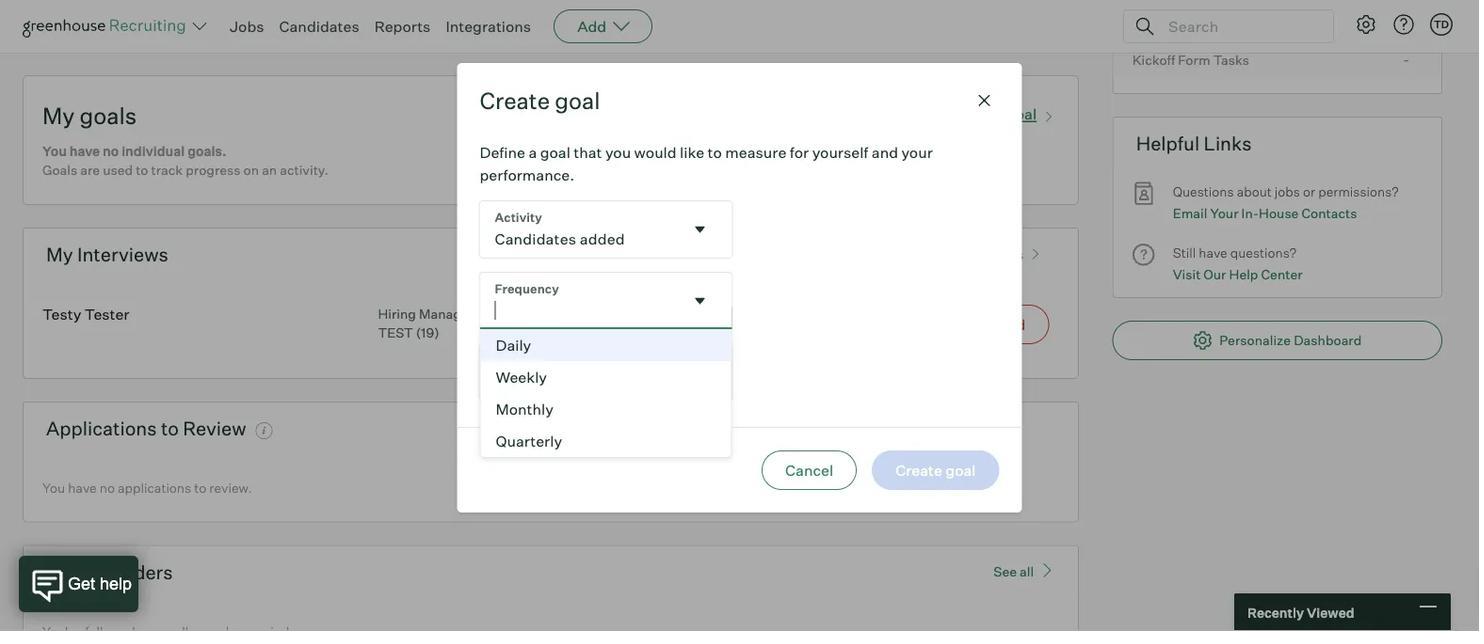 Task type: locate. For each thing, give the bounding box(es) containing it.
1 vertical spatial have
[[1199, 245, 1227, 261]]

hiring manager screen test (19)
[[378, 306, 520, 341]]

no left applications
[[100, 480, 115, 497]]

td button
[[1430, 13, 1453, 36]]

goal right 'a'
[[540, 143, 570, 162]]

goals
[[42, 162, 77, 179]]

see inside see all link
[[993, 564, 1017, 581]]

list box
[[480, 330, 732, 459]]

in-
[[1241, 205, 1259, 221]]

goal
[[555, 87, 600, 115], [1006, 105, 1037, 124], [540, 143, 570, 162]]

create goal link
[[956, 101, 1059, 124]]

0 horizontal spatial create goal
[[480, 87, 600, 115]]

have for center
[[1199, 245, 1227, 261]]

testy tester link
[[42, 305, 129, 324]]

see for my reminders
[[993, 564, 1017, 581]]

None number field
[[480, 345, 732, 401]]

questions
[[1173, 184, 1234, 200]]

review.
[[209, 480, 252, 497]]

1 vertical spatial no
[[100, 480, 115, 497]]

my goals
[[42, 102, 137, 130]]

activity.
[[280, 162, 328, 179]]

2 you from the top
[[42, 480, 65, 497]]

see all
[[993, 564, 1034, 581]]

have up "our"
[[1199, 245, 1227, 261]]

0 vertical spatial -
[[1403, 12, 1410, 31]]

jobs
[[1275, 184, 1300, 200]]

goal right "close modal icon"
[[1006, 105, 1037, 124]]

email your in-house contacts link
[[1173, 203, 1357, 224]]

0 vertical spatial you
[[42, 143, 67, 160]]

contacts
[[1302, 205, 1357, 221]]

no up used
[[103, 143, 119, 160]]

- for offers
[[1403, 12, 1410, 31]]

tester
[[85, 305, 129, 324]]

recently
[[1247, 605, 1304, 621]]

1 vertical spatial you
[[42, 480, 65, 497]]

my left reminders
[[46, 561, 73, 584]]

define a goal that you would like to measure for yourself and your performance.
[[480, 143, 933, 185]]

to down individual
[[136, 162, 148, 179]]

interviews
[[960, 246, 1023, 263]]

1 - from the top
[[1403, 12, 1410, 31]]

you for you have no individual goals. goals are used to track progress on an activity.
[[42, 143, 67, 160]]

fill
[[904, 316, 925, 334]]

no for applications
[[100, 480, 115, 497]]

see left all
[[993, 564, 1017, 581]]

toggle flyout image
[[691, 220, 709, 239], [691, 292, 709, 311]]

0 vertical spatial no
[[103, 143, 119, 160]]

toggle flyout image for daily option
[[691, 292, 709, 311]]

viewed
[[1307, 605, 1354, 621]]

close modal icon image
[[973, 90, 996, 112]]

you up goals
[[42, 143, 67, 160]]

my interviews
[[46, 243, 168, 267]]

to left 'review.'
[[194, 480, 206, 497]]

your
[[901, 143, 933, 162]]

2 vertical spatial my
[[46, 561, 73, 584]]

0 vertical spatial see
[[904, 246, 927, 263]]

0 horizontal spatial create
[[480, 87, 550, 115]]

visit our help center link
[[1173, 264, 1303, 285]]

dashboard
[[1294, 332, 1362, 349]]

you inside you have no individual goals. goals are used to track progress on an activity.
[[42, 143, 67, 160]]

scorecard
[[955, 316, 1026, 334]]

have inside you have no individual goals. goals are used to track progress on an activity.
[[69, 143, 100, 160]]

fill out scorecard link
[[713, 305, 1049, 345]]

applications
[[118, 480, 191, 497]]

questions about jobs or permissions? email your in-house contacts
[[1173, 184, 1399, 221]]

a
[[529, 143, 537, 162]]

1 vertical spatial my
[[46, 243, 73, 267]]

jobs link
[[230, 17, 264, 36]]

no for individual
[[103, 143, 119, 160]]

no inside you have no individual goals. goals are used to track progress on an activity.
[[103, 143, 119, 160]]

past
[[930, 246, 957, 263]]

0 horizontal spatial see
[[904, 246, 927, 263]]

- for kickoff form tasks
[[1403, 50, 1410, 68]]

1 vertical spatial toggle flyout image
[[691, 292, 709, 311]]

have
[[69, 143, 100, 160], [1199, 245, 1227, 261], [68, 480, 97, 497]]

you have no individual goals. goals are used to track progress on an activity.
[[42, 143, 328, 179]]

used
[[103, 162, 133, 179]]

have up 'are'
[[69, 143, 100, 160]]

my up testy
[[46, 243, 73, 267]]

see
[[904, 246, 927, 263], [993, 564, 1017, 581]]

my for my reminders
[[46, 561, 73, 584]]

your
[[1210, 205, 1239, 221]]

helpful links
[[1136, 132, 1252, 156]]

see left past
[[904, 246, 927, 263]]

that
[[574, 143, 602, 162]]

1 you from the top
[[42, 143, 67, 160]]

questions?
[[1230, 245, 1297, 261]]

quarterly option
[[481, 426, 731, 458]]

you down applications
[[42, 480, 65, 497]]

help
[[1229, 266, 1258, 282]]

2 - from the top
[[1403, 50, 1410, 68]]

1 horizontal spatial see
[[993, 564, 1017, 581]]

Search text field
[[1164, 13, 1316, 40]]

None field
[[480, 202, 732, 258], [480, 273, 732, 330], [480, 202, 732, 258], [480, 273, 732, 330]]

0 vertical spatial toggle flyout image
[[691, 220, 709, 239]]

have inside still have questions? visit our help center
[[1199, 245, 1227, 261]]

create
[[480, 87, 550, 115], [956, 105, 1003, 124]]

1 toggle flyout image from the top
[[691, 220, 709, 239]]

(19)
[[416, 325, 439, 341]]

1 vertical spatial see
[[993, 564, 1017, 581]]

to right like
[[708, 143, 722, 162]]

my for my goals
[[42, 102, 75, 130]]

td button
[[1426, 9, 1456, 40]]

monthly option
[[481, 394, 731, 426]]

2 toggle flyout image from the top
[[691, 292, 709, 311]]

links
[[1204, 132, 1252, 156]]

None text field
[[480, 202, 683, 258], [480, 273, 683, 330], [480, 202, 683, 258], [480, 273, 683, 330]]

you
[[42, 143, 67, 160], [42, 480, 65, 497]]

1 vertical spatial -
[[1403, 50, 1410, 68]]

jobs
[[230, 17, 264, 36]]

goal inside define a goal that you would like to measure for yourself and your performance.
[[540, 143, 570, 162]]

testy tester
[[42, 305, 129, 324]]

to inside you have no individual goals. goals are used to track progress on an activity.
[[136, 162, 148, 179]]

and
[[872, 143, 898, 162]]

about
[[1237, 184, 1272, 200]]

0 vertical spatial my
[[42, 102, 75, 130]]

my left goals at the left of page
[[42, 102, 75, 130]]

0 vertical spatial have
[[69, 143, 100, 160]]

reports link
[[374, 17, 431, 36]]

see inside see past interviews link
[[904, 246, 927, 263]]

no
[[103, 143, 119, 160], [100, 480, 115, 497]]

see for my interviews
[[904, 246, 927, 263]]

goal up the that
[[555, 87, 600, 115]]

our
[[1203, 266, 1226, 282]]

add
[[577, 17, 606, 36]]

to inside define a goal that you would like to measure for yourself and your performance.
[[708, 143, 722, 162]]

weekly
[[496, 368, 547, 387]]

have down applications
[[68, 480, 97, 497]]



Task type: describe. For each thing, give the bounding box(es) containing it.
cancel
[[785, 461, 833, 480]]

performance.
[[480, 166, 574, 185]]

integrations
[[446, 17, 531, 36]]

personalize dashboard
[[1219, 332, 1362, 349]]

greenhouse recruiting image
[[23, 15, 192, 38]]

goals.
[[187, 143, 226, 160]]

my for my interviews
[[46, 243, 73, 267]]

form
[[1178, 51, 1210, 68]]

for
[[790, 143, 809, 162]]

quarterly
[[496, 432, 562, 451]]

reports
[[374, 17, 431, 36]]

monthly
[[496, 400, 553, 419]]

helpful
[[1136, 132, 1200, 156]]

tasks
[[1213, 51, 1249, 68]]

measure
[[725, 143, 786, 162]]

1 horizontal spatial create
[[956, 105, 1003, 124]]

are
[[80, 162, 100, 179]]

toggle flyout image for 'list box' containing daily
[[691, 220, 709, 239]]

reminders
[[77, 561, 173, 584]]

still have questions? visit our help center
[[1173, 245, 1303, 282]]

integrations link
[[446, 17, 531, 36]]

daily
[[496, 336, 531, 355]]

td
[[1434, 18, 1449, 31]]

kickoff
[[1132, 51, 1175, 68]]

testy
[[42, 305, 81, 324]]

would
[[634, 143, 677, 162]]

weekly option
[[481, 362, 731, 394]]

applications
[[46, 417, 157, 441]]

visit
[[1173, 266, 1201, 282]]

interviews
[[77, 243, 168, 267]]

have for are
[[69, 143, 100, 160]]

you
[[605, 143, 631, 162]]

screen
[[476, 306, 520, 323]]

all
[[1020, 564, 1034, 581]]

hiring
[[378, 306, 416, 323]]

list box containing daily
[[480, 330, 732, 459]]

cancel button
[[762, 451, 857, 491]]

or
[[1303, 184, 1315, 200]]

email
[[1173, 205, 1207, 221]]

permissions?
[[1318, 184, 1399, 200]]

individual
[[122, 143, 185, 160]]

recently viewed
[[1247, 605, 1354, 621]]

see past interviews link
[[894, 238, 1055, 263]]

my reminders
[[46, 561, 173, 584]]

like
[[680, 143, 704, 162]]

applications to review
[[46, 417, 246, 441]]

to left review
[[161, 417, 179, 441]]

1 horizontal spatial create goal
[[956, 105, 1037, 124]]

see past interviews
[[904, 246, 1023, 263]]

personalize dashboard link
[[1112, 321, 1442, 360]]

still
[[1173, 245, 1196, 261]]

define
[[480, 143, 525, 162]]

see all link
[[993, 562, 1055, 581]]

center
[[1261, 266, 1303, 282]]

add button
[[554, 9, 653, 43]]

candidates
[[279, 17, 359, 36]]

progress
[[186, 162, 241, 179]]

house
[[1259, 205, 1299, 221]]

fill out scorecard
[[904, 316, 1026, 334]]

test
[[378, 325, 413, 341]]

on
[[243, 162, 259, 179]]

configure image
[[1355, 13, 1377, 36]]

review
[[183, 417, 246, 441]]

you have no applications to review.
[[42, 480, 252, 497]]

personalize
[[1219, 332, 1291, 349]]

goals
[[80, 102, 137, 130]]

daily option
[[481, 330, 731, 362]]

manager
[[419, 306, 474, 323]]

you for you have no applications to review.
[[42, 480, 65, 497]]

out
[[929, 316, 952, 334]]

2 vertical spatial have
[[68, 480, 97, 497]]

yourself
[[812, 143, 868, 162]]

offers
[[1132, 14, 1170, 30]]

an
[[262, 162, 277, 179]]

candidates link
[[279, 17, 359, 36]]



Task type: vqa. For each thing, say whether or not it's contained in the screenshot.
the all
yes



